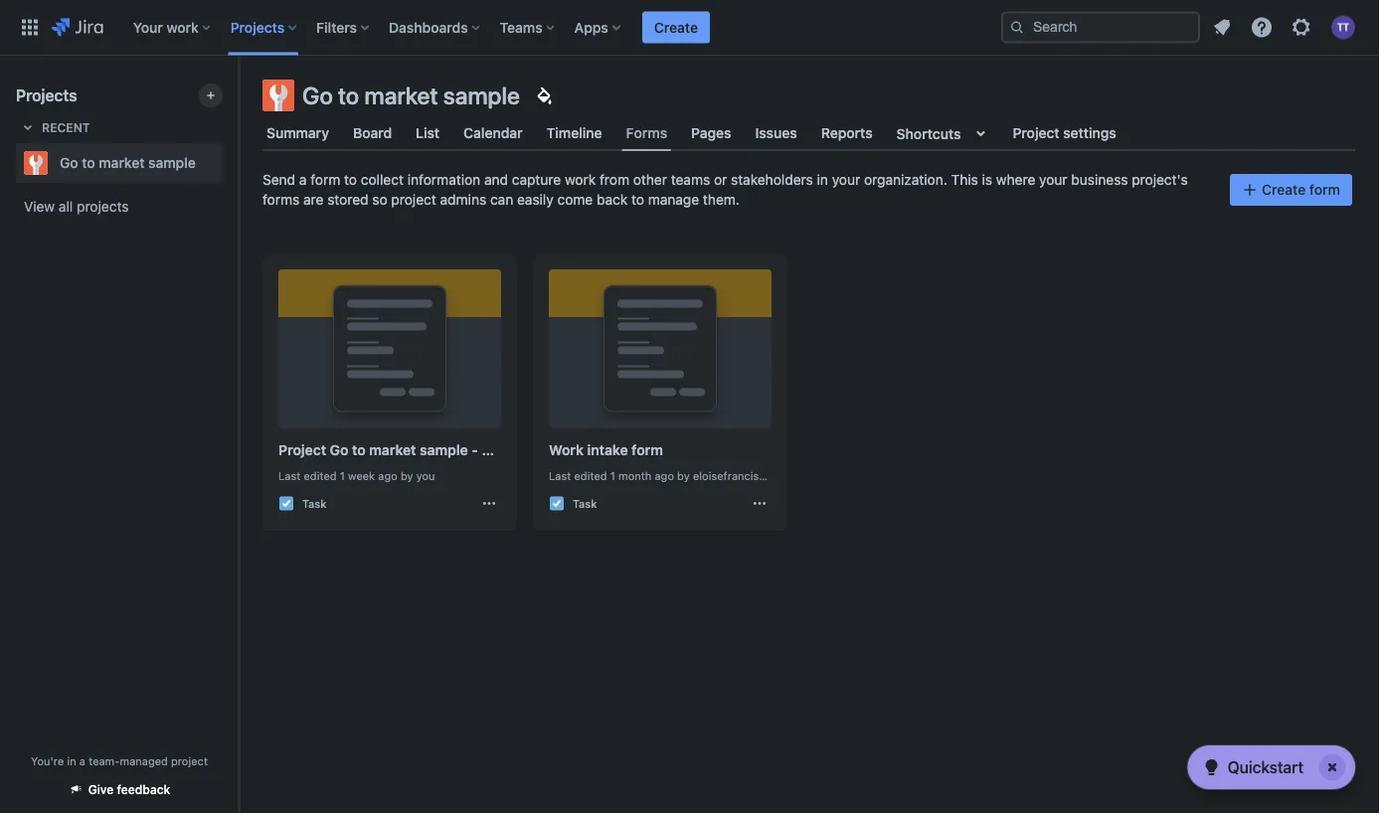 Task type: vqa. For each thing, say whether or not it's contained in the screenshot.
and
yes



Task type: locate. For each thing, give the bounding box(es) containing it.
go to market sample up the view all projects 'link'
[[60, 155, 196, 171]]

2 edited from the left
[[574, 470, 607, 482]]

0 horizontal spatial projects
[[16, 86, 77, 105]]

0 horizontal spatial last
[[279, 470, 301, 482]]

market up list
[[365, 82, 438, 109]]

edited
[[304, 470, 337, 482], [574, 470, 607, 482]]

edited left the week
[[304, 470, 337, 482]]

projects
[[231, 19, 285, 35], [16, 86, 77, 105]]

your profile and settings image
[[1332, 15, 1356, 39]]

project inside "send a form to collect information and capture work from other teams or stakeholders in your organization. this is where your business project's forms are stored so project admins can easily come back to manage them."
[[391, 191, 437, 208]]

timeline link
[[543, 115, 606, 151]]

intake
[[587, 442, 628, 459]]

work right your
[[167, 19, 199, 35]]

1 horizontal spatial edited
[[574, 470, 607, 482]]

1 horizontal spatial project
[[1013, 125, 1060, 141]]

work inside "send a form to collect information and capture work from other teams or stakeholders in your organization. this is where your business project's forms are stored so project admins can easily come back to manage them."
[[565, 172, 596, 188]]

0 horizontal spatial task
[[302, 497, 327, 510]]

2 last from the left
[[549, 470, 571, 482]]

1 vertical spatial go
[[60, 155, 78, 171]]

to
[[338, 82, 359, 109], [82, 155, 95, 171], [344, 172, 357, 188], [632, 191, 645, 208], [352, 442, 366, 459]]

0 horizontal spatial form
[[311, 172, 341, 188]]

reports
[[821, 125, 873, 141]]

sample left -
[[420, 442, 468, 459]]

project right so
[[391, 191, 437, 208]]

2 1 from the left
[[610, 470, 616, 482]]

project go to market sample - task form
[[279, 442, 551, 459]]

week
[[348, 470, 375, 482]]

0 vertical spatial a
[[299, 172, 307, 188]]

quickstart
[[1228, 759, 1304, 777]]

pages
[[692, 125, 732, 141]]

1 horizontal spatial a
[[299, 172, 307, 188]]

tab list
[[251, 115, 1368, 151]]

1 horizontal spatial projects
[[231, 19, 285, 35]]

0 horizontal spatial create
[[654, 19, 698, 35]]

collect
[[361, 172, 404, 188]]

go up summary
[[302, 82, 333, 109]]

project inside tab list
[[1013, 125, 1060, 141]]

1 edited from the left
[[304, 470, 337, 482]]

1 horizontal spatial work
[[565, 172, 596, 188]]

project up last edited 1 week ago by you
[[279, 442, 326, 459]]

forms
[[626, 125, 668, 141]]

2 horizontal spatial form
[[1310, 182, 1341, 198]]

go up last edited 1 week ago by you
[[330, 442, 349, 459]]

1 horizontal spatial create
[[1262, 182, 1306, 198]]

1 horizontal spatial 1
[[610, 470, 616, 482]]

1 ago from the left
[[378, 470, 398, 482]]

market up the week
[[369, 442, 416, 459]]

board
[[353, 125, 392, 141]]

view
[[24, 198, 55, 215]]

project up where
[[1013, 125, 1060, 141]]

by left you
[[401, 470, 413, 482]]

0 horizontal spatial edited
[[304, 470, 337, 482]]

primary element
[[12, 0, 1002, 55]]

sample up calendar
[[443, 82, 520, 109]]

check image
[[1200, 756, 1224, 780]]

your work
[[133, 19, 199, 35]]

task down work
[[573, 497, 597, 510]]

1 horizontal spatial go to market sample
[[302, 82, 520, 109]]

in right you're
[[67, 755, 76, 768]]

1 by from the left
[[401, 470, 413, 482]]

go to market sample
[[302, 82, 520, 109], [60, 155, 196, 171]]

2 vertical spatial market
[[369, 442, 416, 459]]

0 horizontal spatial work
[[167, 19, 199, 35]]

market
[[365, 82, 438, 109], [99, 155, 145, 171], [369, 442, 416, 459]]

go
[[302, 82, 333, 109], [60, 155, 78, 171], [330, 442, 349, 459]]

banner
[[0, 0, 1380, 56]]

your down reports link
[[832, 172, 861, 188]]

2 ago from the left
[[655, 470, 674, 482]]

0 horizontal spatial by
[[401, 470, 413, 482]]

stakeholders
[[731, 172, 814, 188]]

0 horizontal spatial your
[[832, 172, 861, 188]]

2 by from the left
[[678, 470, 690, 482]]

apps button
[[569, 11, 629, 43]]

1 your from the left
[[832, 172, 861, 188]]

0 vertical spatial project
[[1013, 125, 1060, 141]]

1 horizontal spatial project
[[391, 191, 437, 208]]

sample
[[443, 82, 520, 109], [148, 155, 196, 171], [420, 442, 468, 459]]

0 horizontal spatial form actions image
[[481, 496, 497, 512]]

shortcuts
[[897, 125, 961, 142]]

month
[[619, 470, 652, 482]]

create inside primary element
[[654, 19, 698, 35]]

1 vertical spatial projects
[[16, 86, 77, 105]]

form actions image
[[481, 496, 497, 512], [752, 496, 768, 512]]

1 form actions image from the left
[[481, 496, 497, 512]]

board link
[[349, 115, 396, 151]]

filters
[[316, 19, 357, 35]]

your
[[832, 172, 861, 188], [1040, 172, 1068, 188]]

sidebar navigation image
[[217, 80, 261, 119]]

summary
[[267, 125, 329, 141]]

jira image
[[52, 15, 103, 39], [52, 15, 103, 39]]

edited down work intake form
[[574, 470, 607, 482]]

can
[[490, 191, 514, 208]]

1 horizontal spatial by
[[678, 470, 690, 482]]

settings
[[1064, 125, 1117, 141]]

0 horizontal spatial 1
[[340, 470, 345, 482]]

task
[[482, 442, 513, 459], [302, 497, 327, 510], [573, 497, 597, 510]]

a up are
[[299, 172, 307, 188]]

1 1 from the left
[[340, 470, 345, 482]]

task down last edited 1 week ago by you
[[302, 497, 327, 510]]

create for create form
[[1262, 182, 1306, 198]]

form actions image down eloisefrancis23
[[752, 496, 768, 512]]

ago for form
[[655, 470, 674, 482]]

project right managed
[[171, 755, 208, 768]]

market up the view all projects 'link'
[[99, 155, 145, 171]]

2 form actions image from the left
[[752, 496, 768, 512]]

last left the week
[[279, 470, 301, 482]]

in right stakeholders
[[817, 172, 829, 188]]

0 vertical spatial go
[[302, 82, 333, 109]]

1 left month at the left of page
[[610, 470, 616, 482]]

0 vertical spatial projects
[[231, 19, 285, 35]]

task right -
[[482, 442, 513, 459]]

last
[[279, 470, 301, 482], [549, 470, 571, 482]]

1 vertical spatial a
[[79, 755, 86, 768]]

1 vertical spatial go to market sample
[[60, 155, 196, 171]]

pages link
[[688, 115, 736, 151]]

dismiss quickstart image
[[1317, 752, 1349, 784]]

projects up collapse recent projects image
[[16, 86, 77, 105]]

1 horizontal spatial form actions image
[[752, 496, 768, 512]]

1 horizontal spatial ago
[[655, 470, 674, 482]]

by for to
[[401, 470, 413, 482]]

0 horizontal spatial in
[[67, 755, 76, 768]]

to up last edited 1 week ago by you
[[352, 442, 366, 459]]

1 horizontal spatial in
[[817, 172, 829, 188]]

create for create
[[654, 19, 698, 35]]

a
[[299, 172, 307, 188], [79, 755, 86, 768]]

1 horizontal spatial your
[[1040, 172, 1068, 188]]

your right where
[[1040, 172, 1068, 188]]

form inside "send a form to collect information and capture work from other teams or stakeholders in your organization. this is where your business project's forms are stored so project admins can easily come back to manage them."
[[311, 172, 341, 188]]

ago right month at the left of page
[[655, 470, 674, 482]]

1 last from the left
[[279, 470, 301, 482]]

project's
[[1132, 172, 1189, 188]]

project
[[1013, 125, 1060, 141], [279, 442, 326, 459]]

are
[[303, 191, 324, 208]]

1 vertical spatial work
[[565, 172, 596, 188]]

1
[[340, 470, 345, 482], [610, 470, 616, 482]]

task for work intake form
[[573, 497, 597, 510]]

1 vertical spatial project
[[279, 442, 326, 459]]

is
[[982, 172, 993, 188]]

Search field
[[1002, 11, 1201, 43]]

a left team-
[[79, 755, 86, 768]]

0 vertical spatial work
[[167, 19, 199, 35]]

2 horizontal spatial task
[[573, 497, 597, 510]]

projects button
[[225, 11, 305, 43]]

teams
[[500, 19, 543, 35]]

0 vertical spatial go to market sample
[[302, 82, 520, 109]]

0 vertical spatial market
[[365, 82, 438, 109]]

last down work
[[549, 470, 571, 482]]

recent
[[42, 120, 90, 134]]

appswitcher icon image
[[18, 15, 42, 39]]

go down recent
[[60, 155, 78, 171]]

projects up sidebar navigation image
[[231, 19, 285, 35]]

this
[[951, 172, 979, 188]]

0 vertical spatial project
[[391, 191, 437, 208]]

go to market sample up list
[[302, 82, 520, 109]]

0 vertical spatial in
[[817, 172, 829, 188]]

project
[[391, 191, 437, 208], [171, 755, 208, 768]]

last for work intake form
[[549, 470, 571, 482]]

summary link
[[263, 115, 333, 151]]

1 horizontal spatial form
[[632, 442, 663, 459]]

last edited 1 week ago by you
[[279, 470, 435, 482]]

1 horizontal spatial last
[[549, 470, 571, 482]]

0 horizontal spatial ago
[[378, 470, 398, 482]]

managed
[[120, 755, 168, 768]]

shortcuts button
[[893, 115, 997, 151]]

eloisefrancis23
[[693, 470, 773, 482]]

1 left the week
[[340, 470, 345, 482]]

0 horizontal spatial project
[[279, 442, 326, 459]]

sample left the add to starred image
[[148, 155, 196, 171]]

1 vertical spatial create
[[1262, 182, 1306, 198]]

create
[[654, 19, 698, 35], [1262, 182, 1306, 198]]

last edited 1 month ago by eloisefrancis23
[[549, 470, 773, 482]]

work
[[167, 19, 199, 35], [565, 172, 596, 188]]

work up come
[[565, 172, 596, 188]]

list link
[[412, 115, 444, 151]]

filters button
[[311, 11, 377, 43]]

0 horizontal spatial project
[[171, 755, 208, 768]]

by right month at the left of page
[[678, 470, 690, 482]]

send
[[263, 172, 296, 188]]

ago right the week
[[378, 470, 398, 482]]

dashboards
[[389, 19, 468, 35]]

calendar link
[[460, 115, 527, 151]]

a inside "send a form to collect information and capture work from other teams or stakeholders in your organization. this is where your business project's forms are stored so project admins can easily come back to manage them."
[[299, 172, 307, 188]]

0 vertical spatial create
[[654, 19, 698, 35]]

form actions image down project go to market sample - task form
[[481, 496, 497, 512]]



Task type: describe. For each thing, give the bounding box(es) containing it.
back
[[597, 191, 628, 208]]

projects inside dropdown button
[[231, 19, 285, 35]]

task for project go to market sample - task form
[[302, 497, 327, 510]]

capture
[[512, 172, 561, 188]]

dashboards button
[[383, 11, 488, 43]]

2 your from the left
[[1040, 172, 1068, 188]]

1 vertical spatial market
[[99, 155, 145, 171]]

or
[[714, 172, 727, 188]]

1 for go
[[340, 470, 345, 482]]

help image
[[1250, 15, 1274, 39]]

project settings link
[[1009, 115, 1121, 151]]

issues
[[756, 125, 798, 141]]

create form button
[[1231, 174, 1353, 206]]

project for project settings
[[1013, 125, 1060, 141]]

project for project go to market sample - task form
[[279, 442, 326, 459]]

come
[[558, 191, 593, 208]]

1 for intake
[[610, 470, 616, 482]]

create project image
[[203, 88, 219, 103]]

1 vertical spatial sample
[[148, 155, 196, 171]]

your
[[133, 19, 163, 35]]

0 horizontal spatial go to market sample
[[60, 155, 196, 171]]

to up 'stored'
[[344, 172, 357, 188]]

ago for to
[[378, 470, 398, 482]]

teams button
[[494, 11, 563, 43]]

form inside button
[[1310, 182, 1341, 198]]

1 vertical spatial in
[[67, 755, 76, 768]]

you're
[[31, 755, 64, 768]]

-
[[472, 442, 478, 459]]

last for project go to market sample - task form
[[279, 470, 301, 482]]

organization.
[[864, 172, 948, 188]]

search image
[[1010, 19, 1026, 35]]

create form
[[1262, 182, 1341, 198]]

where
[[997, 172, 1036, 188]]

1 vertical spatial project
[[171, 755, 208, 768]]

work intake form
[[549, 442, 663, 459]]

give
[[88, 783, 114, 797]]

form for send a form to collect information and capture work from other teams or stakeholders in your organization. this is where your business project's forms are stored so project admins can easily come back to manage them.
[[311, 172, 341, 188]]

other
[[633, 172, 667, 188]]

issues link
[[752, 115, 802, 151]]

stored
[[328, 191, 369, 208]]

them.
[[703, 191, 740, 208]]

list
[[416, 125, 440, 141]]

to down recent
[[82, 155, 95, 171]]

and
[[484, 172, 508, 188]]

apps
[[575, 19, 609, 35]]

feedback
[[117, 783, 170, 797]]

your work button
[[127, 11, 219, 43]]

to up board
[[338, 82, 359, 109]]

calendar
[[464, 125, 523, 141]]

reports link
[[817, 115, 877, 151]]

from
[[600, 172, 630, 188]]

give feedback button
[[56, 774, 182, 806]]

quickstart button
[[1188, 746, 1356, 790]]

add to starred image
[[217, 151, 241, 175]]

projects
[[77, 198, 129, 215]]

to down 'other'
[[632, 191, 645, 208]]

forms
[[263, 191, 300, 208]]

collapse recent projects image
[[16, 115, 40, 139]]

so
[[372, 191, 388, 208]]

business
[[1072, 172, 1128, 188]]

2 vertical spatial go
[[330, 442, 349, 459]]

set background color image
[[532, 84, 556, 107]]

0 vertical spatial sample
[[443, 82, 520, 109]]

team-
[[89, 755, 120, 768]]

1 horizontal spatial task
[[482, 442, 513, 459]]

2 vertical spatial sample
[[420, 442, 468, 459]]

admins
[[440, 191, 487, 208]]

you're in a team-managed project
[[31, 755, 208, 768]]

give feedback
[[88, 783, 170, 797]]

timeline
[[547, 125, 602, 141]]

project settings
[[1013, 125, 1117, 141]]

manage
[[648, 191, 699, 208]]

form actions image for project go to market sample - task form
[[481, 496, 497, 512]]

go to market sample link
[[16, 143, 215, 183]]

in inside "send a form to collect information and capture work from other teams or stakeholders in your organization. this is where your business project's forms are stored so project admins can easily come back to manage them."
[[817, 172, 829, 188]]

by for form
[[678, 470, 690, 482]]

you
[[417, 470, 435, 482]]

create button
[[642, 11, 710, 43]]

form actions image for work intake form
[[752, 496, 768, 512]]

work
[[549, 442, 584, 459]]

edited for project
[[304, 470, 337, 482]]

notifications image
[[1211, 15, 1234, 39]]

send a form to collect information and capture work from other teams or stakeholders in your organization. this is where your business project's forms are stored so project admins can easily come back to manage them.
[[263, 172, 1189, 208]]

information
[[408, 172, 481, 188]]

form
[[516, 442, 551, 459]]

settings image
[[1290, 15, 1314, 39]]

edited for work
[[574, 470, 607, 482]]

teams
[[671, 172, 710, 188]]

tab list containing forms
[[251, 115, 1368, 151]]

banner containing your work
[[0, 0, 1380, 56]]

easily
[[517, 191, 554, 208]]

0 horizontal spatial a
[[79, 755, 86, 768]]

work inside popup button
[[167, 19, 199, 35]]

view all projects
[[24, 198, 129, 215]]

all
[[59, 198, 73, 215]]

form for work intake form
[[632, 442, 663, 459]]

view all projects link
[[16, 189, 223, 225]]



